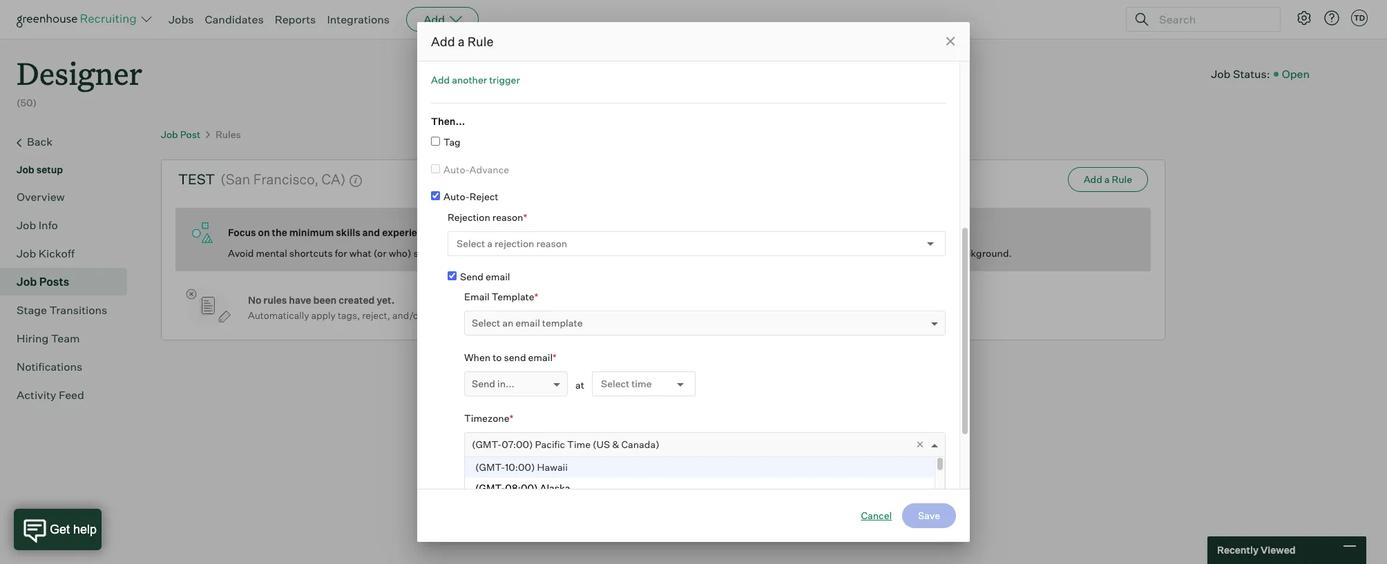 Task type: describe. For each thing, give the bounding box(es) containing it.
(gmt-10:00) hawaii option
[[465, 458, 935, 479]]

francisco,
[[253, 171, 319, 188]]

job status:
[[1212, 67, 1271, 81]]

like
[[479, 248, 494, 259]]

an
[[503, 318, 514, 329]]

and
[[363, 227, 380, 239]]

send in...
[[472, 378, 515, 390]]

Search text field
[[1156, 9, 1268, 29]]

to inside add a rule dialog
[[493, 352, 502, 364]]

alaska
[[540, 483, 571, 495]]

send for send in...
[[472, 378, 496, 390]]

job for job status:
[[1212, 67, 1231, 81]]

hiring
[[17, 332, 49, 345]]

job for job posts
[[17, 275, 37, 289]]

rule inside dialog
[[468, 34, 494, 49]]

send for send email
[[460, 271, 484, 283]]

integrations link
[[327, 12, 390, 26]]

select a rejection reason
[[457, 238, 568, 250]]

(gmt- for 08:00)
[[476, 483, 505, 495]]

Tag checkbox
[[431, 137, 440, 146]]

rules link
[[216, 128, 241, 140]]

or
[[902, 248, 911, 259]]

skills
[[336, 227, 361, 239]]

overview
[[17, 190, 65, 204]]

automatically apply tags, reject, and/or advance candidates based on how they answer application questions. element
[[346, 167, 363, 192]]

* down template
[[553, 352, 557, 364]]

* up based
[[535, 291, 539, 303]]

(gmt-07:00) pacific time (us & canada)
[[472, 439, 660, 451]]

send email
[[460, 271, 510, 283]]

(san
[[221, 171, 250, 188]]

cancel
[[861, 510, 892, 522]]

select for select a rejection reason
[[457, 238, 485, 250]]

hiring team link
[[17, 330, 122, 347]]

* up rejection
[[524, 211, 527, 223]]

rejection reason *
[[448, 211, 527, 223]]

job kickoff
[[17, 247, 75, 260]]

no
[[248, 295, 262, 306]]

mental
[[256, 248, 287, 259]]

rules
[[264, 295, 287, 306]]

test (san francisco, ca)
[[178, 171, 346, 188]]

questions
[[611, 248, 655, 259]]

from
[[555, 248, 577, 259]]

(gmt-07:00) pacific time (us & canada) option
[[472, 439, 660, 451]]

none field inside add a rule dialog
[[472, 434, 476, 459]]

10:00)
[[505, 462, 535, 474]]

automatically
[[248, 310, 309, 322]]

been
[[313, 295, 337, 306]]

activity feed
[[17, 388, 84, 402]]

auto- for reject
[[444, 191, 470, 203]]

recently viewed
[[1218, 545, 1296, 557]]

template
[[542, 318, 583, 329]]

(us
[[593, 439, 610, 451]]

post
[[180, 128, 201, 140]]

trigger
[[489, 74, 520, 86]]

reject,
[[362, 310, 390, 322]]

job post link
[[161, 128, 201, 140]]

when to send email *
[[464, 352, 557, 364]]

0 vertical spatial on
[[258, 227, 270, 239]]

rules
[[216, 128, 241, 140]]

rejection
[[495, 238, 535, 250]]

select for select time
[[601, 379, 630, 390]]

goals
[[528, 227, 554, 239]]

pacific
[[535, 439, 565, 451]]

a inside "add a rule" button
[[1105, 174, 1110, 185]]

of
[[556, 227, 565, 239]]

ca)
[[322, 171, 346, 188]]

canada)
[[622, 439, 660, 451]]

Auto-Reject checkbox
[[431, 192, 440, 201]]

what
[[349, 248, 372, 259]]

2 the from the left
[[511, 227, 526, 239]]

at
[[576, 380, 585, 392]]

1 vertical spatial reason
[[537, 238, 568, 250]]

add a rule inside dialog
[[431, 34, 494, 49]]

looks
[[452, 248, 476, 259]]

for
[[335, 248, 347, 259]]

test
[[178, 171, 215, 188]]

add a rule dialog
[[417, 0, 970, 565]]

stage transitions
[[17, 303, 107, 317]]

0 horizontal spatial to
[[473, 227, 483, 239]]

individual
[[811, 248, 855, 259]]

asking
[[579, 248, 609, 259]]

job
[[587, 227, 601, 239]]

they
[[578, 310, 598, 322]]

rule inside button
[[1113, 174, 1133, 185]]

jobs
[[169, 12, 194, 26]]

advance
[[470, 164, 509, 176]]

posts
[[39, 275, 69, 289]]

feed
[[59, 388, 84, 402]]

job setup
[[17, 164, 63, 175]]

1 the from the left
[[272, 227, 287, 239]]

team
[[51, 332, 80, 345]]

1 horizontal spatial a
[[487, 238, 493, 250]]

viewed
[[1261, 545, 1296, 557]]

select time
[[601, 379, 652, 390]]

stage transitions link
[[17, 302, 122, 318]]

this
[[567, 227, 585, 239]]

success
[[414, 248, 450, 259]]

(gmt- for 10:00)
[[476, 462, 505, 474]]

by
[[496, 248, 507, 259]]



Task type: locate. For each thing, give the bounding box(es) containing it.
time
[[632, 379, 652, 390]]

add inside popup button
[[424, 12, 445, 26]]

notifications
[[17, 360, 82, 374]]

1 vertical spatial email
[[516, 318, 540, 329]]

personality
[[686, 248, 736, 259]]

0 vertical spatial add a rule
[[431, 34, 494, 49]]

(gmt-08:00) alaska option
[[465, 479, 935, 499]]

email right send
[[528, 352, 553, 364]]

1 horizontal spatial on
[[544, 310, 556, 322]]

how
[[558, 310, 576, 322]]

select down rejection
[[457, 238, 485, 250]]

None field
[[472, 434, 476, 459]]

focus
[[228, 227, 256, 239]]

on left how
[[544, 310, 556, 322]]

select for select an email template
[[472, 318, 501, 329]]

0 vertical spatial reason
[[493, 211, 524, 223]]

0 vertical spatial auto-
[[444, 164, 470, 176]]

1 horizontal spatial add a rule
[[1084, 174, 1133, 185]]

auto- for advance
[[444, 164, 470, 176]]

experience
[[382, 227, 434, 239]]

list box containing (gmt-10:00) hawaii
[[465, 458, 946, 565]]

0 horizontal spatial a
[[458, 34, 465, 49]]

list box
[[465, 458, 946, 565]]

transitions
[[49, 303, 107, 317]]

job for job info
[[17, 218, 36, 232]]

stage
[[17, 303, 47, 317]]

reports link
[[275, 12, 316, 26]]

shortcuts
[[290, 248, 333, 259]]

the up mental
[[272, 227, 287, 239]]

job kickoff link
[[17, 245, 122, 262]]

1 horizontal spatial the
[[511, 227, 526, 239]]

(gmt- inside option
[[476, 483, 505, 495]]

no rules have been created yet. automatically apply tags, reject, and/or advance candidates based on how they answer application questions.
[[248, 295, 731, 322]]

back
[[27, 135, 53, 148]]

send right send email checkbox
[[460, 271, 484, 283]]

0 vertical spatial select
[[457, 238, 485, 250]]

designer (50)
[[17, 53, 142, 109]]

×
[[917, 437, 925, 452]]

2 vertical spatial a
[[487, 238, 493, 250]]

job inside job posts link
[[17, 275, 37, 289]]

focus on the minimum skills and experience needed to meet the goals of this job
[[228, 227, 601, 239]]

on
[[258, 227, 270, 239], [544, 310, 556, 322]]

avoid mental shortcuts for what (or who) success looks like by refraining from asking questions about personality characteristics, individual interests, or personal background.
[[228, 248, 1012, 259]]

timezone *
[[464, 413, 514, 425]]

designer link
[[17, 39, 142, 96]]

based
[[515, 310, 542, 322]]

auto-advance
[[444, 164, 509, 176]]

select left an
[[472, 318, 501, 329]]

add inside button
[[1084, 174, 1103, 185]]

application
[[634, 310, 683, 322]]

(gmt- down 07:00)
[[476, 462, 505, 474]]

select an email template
[[472, 318, 583, 329]]

(gmt- down timezone
[[472, 439, 502, 451]]

email up email template * on the bottom
[[486, 271, 510, 283]]

cancel link
[[861, 509, 892, 523]]

send left in...
[[472, 378, 496, 390]]

1 auto- from the top
[[444, 164, 470, 176]]

characteristics,
[[738, 248, 809, 259]]

rejection
[[448, 211, 491, 223]]

(or
[[374, 248, 387, 259]]

email
[[464, 291, 490, 303]]

0 vertical spatial to
[[473, 227, 483, 239]]

to down rejection
[[473, 227, 483, 239]]

greenhouse recruiting image
[[17, 11, 141, 28]]

job for job kickoff
[[17, 247, 36, 260]]

0 horizontal spatial reason
[[493, 211, 524, 223]]

advance
[[424, 310, 462, 322]]

job inside job kickoff "link"
[[17, 247, 36, 260]]

* up 07:00)
[[510, 413, 514, 425]]

1 vertical spatial add a rule
[[1084, 174, 1133, 185]]

1 vertical spatial a
[[1105, 174, 1110, 185]]

to left send
[[493, 352, 502, 364]]

reason
[[493, 211, 524, 223], [537, 238, 568, 250]]

job left posts
[[17, 275, 37, 289]]

add inside "button"
[[431, 74, 450, 86]]

hiring team
[[17, 332, 80, 345]]

auto- right auto-reject checkbox
[[444, 191, 470, 203]]

0 horizontal spatial add a rule
[[431, 34, 494, 49]]

job left 'info'
[[17, 218, 36, 232]]

job left setup
[[17, 164, 34, 175]]

kickoff
[[39, 247, 75, 260]]

add another trigger button
[[431, 69, 520, 92]]

0 vertical spatial rule
[[468, 34, 494, 49]]

select left time at the bottom
[[601, 379, 630, 390]]

0 vertical spatial send
[[460, 271, 484, 283]]

1 horizontal spatial rule
[[1113, 174, 1133, 185]]

1 vertical spatial to
[[493, 352, 502, 364]]

Auto-Advance checkbox
[[431, 164, 440, 173]]

time
[[568, 439, 591, 451]]

2 auto- from the top
[[444, 191, 470, 203]]

jobs link
[[169, 12, 194, 26]]

email right an
[[516, 318, 540, 329]]

1 horizontal spatial to
[[493, 352, 502, 364]]

0 horizontal spatial rule
[[468, 34, 494, 49]]

td button
[[1349, 7, 1371, 29]]

1 vertical spatial select
[[472, 318, 501, 329]]

job for job setup
[[17, 164, 34, 175]]

job posts link
[[17, 273, 122, 290]]

personal
[[913, 248, 953, 259]]

overview link
[[17, 188, 122, 205]]

integrations
[[327, 12, 390, 26]]

job inside job info link
[[17, 218, 36, 232]]

rule
[[468, 34, 494, 49], [1113, 174, 1133, 185]]

1 vertical spatial auto-
[[444, 191, 470, 203]]

td button
[[1352, 10, 1369, 26]]

on inside no rules have been created yet. automatically apply tags, reject, and/or advance candidates based on how they answer application questions.
[[544, 310, 556, 322]]

meet
[[485, 227, 509, 239]]

job for job post
[[161, 128, 178, 140]]

job posts
[[17, 275, 69, 289]]

who)
[[389, 248, 412, 259]]

reject
[[470, 191, 499, 203]]

1 vertical spatial on
[[544, 310, 556, 322]]

background.
[[955, 248, 1012, 259]]

(gmt- inside "option"
[[476, 462, 505, 474]]

(gmt-
[[472, 439, 502, 451], [476, 462, 505, 474], [476, 483, 505, 495]]

to
[[473, 227, 483, 239], [493, 352, 502, 364]]

(gmt-10:00) hawaii
[[476, 462, 568, 474]]

open
[[1283, 67, 1310, 81]]

about
[[657, 248, 684, 259]]

designer
[[17, 53, 142, 93]]

recently
[[1218, 545, 1259, 557]]

0 horizontal spatial on
[[258, 227, 270, 239]]

activity
[[17, 388, 56, 402]]

needed
[[436, 227, 471, 239]]

2 vertical spatial select
[[601, 379, 630, 390]]

add button
[[407, 7, 479, 32]]

have
[[289, 295, 311, 306]]

answer
[[600, 310, 631, 322]]

2 vertical spatial email
[[528, 352, 553, 364]]

(gmt- for 07:00)
[[472, 439, 502, 451]]

0 vertical spatial (gmt-
[[472, 439, 502, 451]]

1 vertical spatial send
[[472, 378, 496, 390]]

08:00)
[[505, 483, 538, 495]]

send
[[504, 352, 526, 364]]

add a rule inside button
[[1084, 174, 1133, 185]]

when
[[464, 352, 491, 364]]

the right meet
[[511, 227, 526, 239]]

job info link
[[17, 217, 122, 233]]

1 vertical spatial rule
[[1113, 174, 1133, 185]]

2 horizontal spatial a
[[1105, 174, 1110, 185]]

0 vertical spatial a
[[458, 34, 465, 49]]

status:
[[1234, 67, 1271, 81]]

job left post
[[161, 128, 178, 140]]

reports
[[275, 12, 316, 26]]

on right focus
[[258, 227, 270, 239]]

interests,
[[857, 248, 900, 259]]

configure image
[[1297, 10, 1313, 26]]

template
[[492, 291, 535, 303]]

hawaii
[[537, 462, 568, 474]]

back link
[[17, 133, 122, 151]]

notifications link
[[17, 358, 122, 375]]

then
[[431, 116, 456, 128]]

avoid
[[228, 248, 254, 259]]

auto- right auto-advance option
[[444, 164, 470, 176]]

automatically apply tags, reject, and/or advance candidates based on how they answer application questions. image
[[349, 174, 363, 188]]

job left status:
[[1212, 67, 1231, 81]]

add another trigger
[[431, 74, 520, 86]]

(gmt- down 10:00)
[[476, 483, 505, 495]]

0 horizontal spatial the
[[272, 227, 287, 239]]

td
[[1355, 13, 1366, 23]]

1 horizontal spatial reason
[[537, 238, 568, 250]]

list box inside add a rule dialog
[[465, 458, 946, 565]]

yet.
[[377, 295, 395, 306]]

1 vertical spatial (gmt-
[[476, 462, 505, 474]]

0 vertical spatial email
[[486, 271, 510, 283]]

job left kickoff
[[17, 247, 36, 260]]

Send email checkbox
[[448, 272, 457, 281]]

2 vertical spatial (gmt-
[[476, 483, 505, 495]]



Task type: vqa. For each thing, say whether or not it's contained in the screenshot.
candidates
yes



